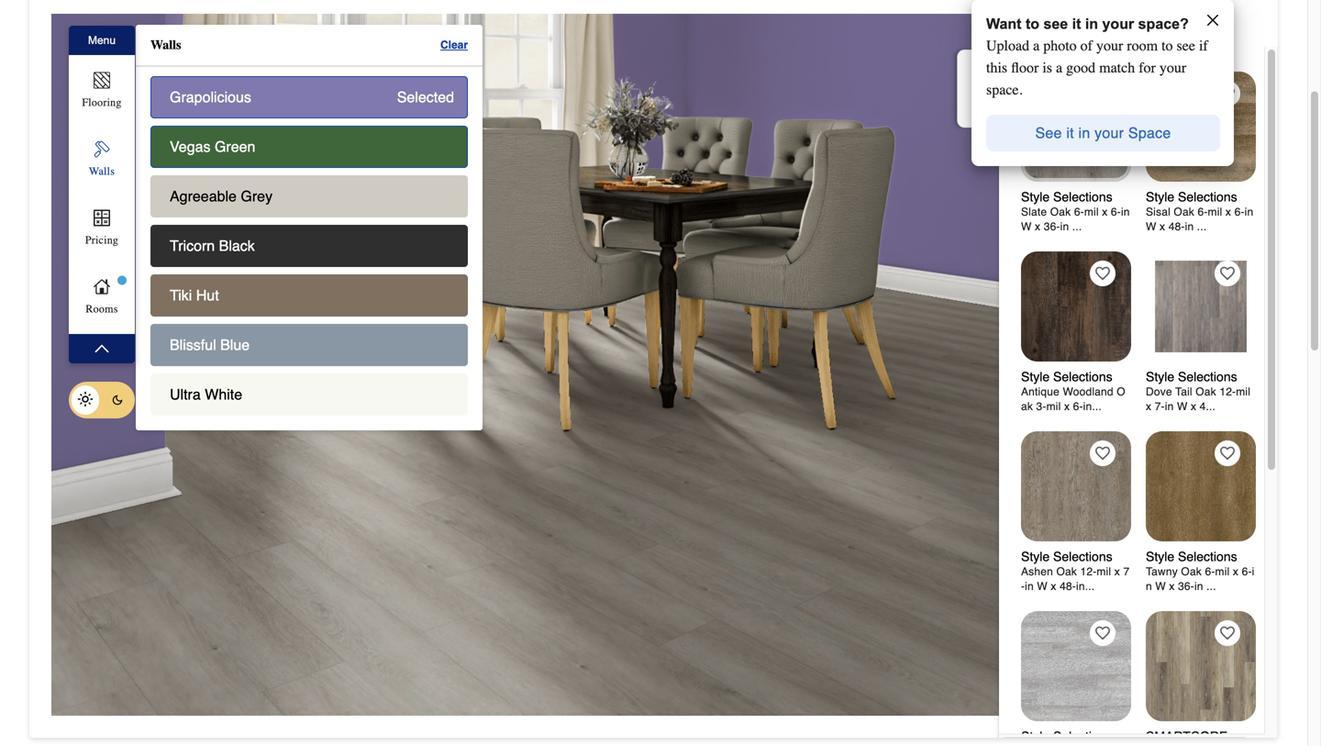 Task type: locate. For each thing, give the bounding box(es) containing it.
tile image inside smartcore button
[[1146, 611, 1256, 721]]

selections for style selections ashen oak 12-mil x 7 -in w x 48-in...
[[1054, 549, 1113, 564]]

o
[[971, 94, 988, 103], [1216, 134, 1232, 143], [1216, 143, 1232, 152]]

l left m
[[1216, 129, 1232, 134]]

tiki hut
[[170, 287, 219, 304]]

antique
[[1022, 385, 1060, 398]]

mil inside the style selections slate oak 6-mil x 6-in w x 36-in ...
[[1085, 206, 1099, 218]]

r
[[1216, 152, 1232, 158], [1238, 162, 1254, 168]]

style inside style selections ashen oak 12-mil x 7 -in w x 48-in...
[[1022, 549, 1050, 564]]

in... down woodland
[[1084, 400, 1102, 413]]

1 vertical spatial 36-
[[1179, 580, 1195, 593]]

x left sisal
[[1103, 206, 1108, 218]]

1 horizontal spatial s
[[1216, 158, 1232, 166]]

1 horizontal spatial to
[[1162, 37, 1173, 54]]

2 see it in your space button from the left
[[1021, 107, 1186, 159]]

tile image for heart outline icon below "style selections dove tail oak 12-mil x 7-in w x 4..."
[[1146, 431, 1256, 542]]

l up the e
[[971, 90, 988, 94]]

your up room
[[1103, 16, 1135, 32]]

1 vertical spatial i
[[1238, 146, 1254, 150]]

mil right tail
[[1237, 385, 1251, 398]]

0 vertical spatial to
[[1026, 16, 1040, 32]]

blissful
[[170, 336, 216, 353]]

tricorn black
[[170, 237, 255, 254]]

2 vertical spatial a
[[1238, 154, 1254, 163]]

1 horizontal spatial walls
[[151, 38, 181, 52]]

selections for style selections antique woodland o ak 3-mil x 6-in...
[[1054, 369, 1113, 384]]

grey
[[241, 188, 273, 205]]

mil left 7
[[1097, 565, 1112, 578]]

o inside button
[[971, 94, 988, 103]]

it
[[1073, 16, 1082, 32], [1067, 124, 1075, 141]]

i inside style selections tawny oak 6-mil x 6-i n w x 36-in ...
[[1252, 565, 1255, 578]]

it up of
[[1073, 16, 1082, 32]]

selections inside style selections sisal oak 6-mil x 6-in w x 48-in ...
[[1178, 190, 1238, 204]]

r down f
[[1216, 152, 1232, 158]]

i down s
[[1238, 146, 1254, 150]]

is
[[1043, 59, 1053, 76]]

in inside "style selections dove tail oak 12-mil x 7-in w x 4..."
[[1165, 400, 1174, 413]]

green
[[215, 138, 256, 155]]

style selections tawny oak 6-mil x 6-i n w x 36-in ...
[[1146, 549, 1255, 593]]

tile image
[[1022, 72, 1132, 182], [1146, 72, 1256, 182], [1022, 251, 1132, 362], [1146, 251, 1256, 362], [1022, 431, 1132, 542], [1146, 431, 1256, 542], [1022, 611, 1132, 721], [1146, 611, 1256, 721]]

mil for style selections ashen oak 12-mil x 7 -in w x 48-in...
[[1097, 565, 1112, 578]]

oak inside style selections tawny oak 6-mil x 6-i n w x 36-in ...
[[1182, 565, 1202, 578]]

mil right tawny
[[1216, 565, 1230, 578]]

smartcore
[[1146, 729, 1228, 744]]

selections for style selections sisal oak 6-mil x 6-in w x 48-in ...
[[1178, 190, 1238, 204]]

in inside style selections tawny oak 6-mil x 6-i n w x 36-in ...
[[1195, 580, 1204, 593]]

a left the photo
[[1034, 37, 1040, 54]]

tile image inside style selections "button"
[[1022, 611, 1132, 721]]

if
[[1200, 37, 1209, 54]]

0 vertical spatial r
[[1216, 152, 1232, 158]]

...
[[1073, 220, 1082, 233], [1198, 220, 1207, 233], [1207, 580, 1217, 593]]

it right see
[[1067, 124, 1075, 141]]

1 vertical spatial 12-
[[1081, 565, 1097, 578]]

similar
[[1096, 17, 1139, 32]]

w for style selections dove tail oak 12-mil x 7-in w x 4...
[[1178, 400, 1188, 413]]

selected
[[397, 89, 454, 106]]

selections for style selections
[[1054, 729, 1113, 744]]

s down f
[[1216, 158, 1232, 166]]

0 vertical spatial see
[[1044, 16, 1069, 32]]

x right tawny
[[1233, 565, 1239, 578]]

1 horizontal spatial 48-
[[1169, 220, 1185, 233]]

oak inside style selections ashen oak 12-mil x 7 -in w x 48-in...
[[1057, 565, 1078, 578]]

mil inside style selections ashen oak 12-mil x 7 -in w x 48-in...
[[1097, 565, 1112, 578]]

a
[[1034, 37, 1040, 54], [1056, 59, 1063, 76], [1238, 154, 1254, 163]]

0 vertical spatial s
[[971, 103, 988, 112]]

0 horizontal spatial 12-
[[1081, 565, 1097, 578]]

12- inside style selections ashen oak 12-mil x 7 -in w x 48-in...
[[1081, 565, 1097, 578]]

36- down slate
[[1044, 220, 1061, 233]]

walls down the "paint" icon
[[89, 165, 115, 178]]

0 vertical spatial 36-
[[1044, 220, 1061, 233]]

1 vertical spatial it
[[1067, 124, 1075, 141]]

walls button
[[72, 133, 132, 187]]

mil inside style selections tawny oak 6-mil x 6-i n w x 36-in ...
[[1216, 565, 1230, 578]]

w inside "style selections dove tail oak 12-mil x 7-in w x 4..."
[[1178, 400, 1188, 413]]

rooms
[[86, 302, 118, 315]]

x down slate
[[1035, 220, 1041, 233]]

style for style selections tawny oak 6-mil x 6-i n w x 36-in ...
[[1146, 549, 1175, 564]]

style inside "button"
[[1022, 729, 1050, 744]]

mil right slate
[[1085, 206, 1099, 218]]

x
[[1103, 206, 1108, 218], [1226, 206, 1232, 218], [1035, 220, 1041, 233], [1160, 220, 1166, 233], [1065, 400, 1070, 413], [1146, 400, 1152, 413], [1191, 400, 1197, 413], [1115, 565, 1121, 578], [1233, 565, 1239, 578], [1051, 580, 1057, 593], [1170, 580, 1175, 593]]

oak right sisal
[[1174, 206, 1195, 218]]

0 vertical spatial l
[[971, 90, 988, 94]]

style inside the style selections slate oak 6-mil x 6-in w x 36-in ...
[[1022, 190, 1050, 204]]

to right the want
[[1026, 16, 1040, 32]]

style inside "style selections dove tail oak 12-mil x 7-in w x 4..."
[[1146, 369, 1175, 384]]

w
[[1022, 220, 1032, 233], [1146, 220, 1157, 233], [1178, 400, 1188, 413], [1037, 580, 1048, 593], [1156, 580, 1166, 593]]

see inside upload a photo of your room to see if this floor is a good match for your space.
[[1177, 37, 1196, 54]]

6-
[[1075, 206, 1085, 218], [1111, 206, 1122, 218], [1198, 206, 1208, 218], [1235, 206, 1245, 218], [1074, 400, 1084, 413], [1206, 565, 1216, 578], [1242, 565, 1252, 578]]

0 horizontal spatial to
[[1026, 16, 1040, 32]]

1 horizontal spatial see
[[1177, 37, 1196, 54]]

mil inside style selections antique woodland o ak 3-mil x 6-in...
[[1047, 400, 1061, 413]]

selections inside style selections antique woodland o ak 3-mil x 6-in...
[[1054, 369, 1113, 384]]

close image
[[1206, 13, 1221, 28]]

similar floors
[[1096, 17, 1182, 32]]

oak inside the style selections slate oak 6-mil x 6-in w x 36-in ...
[[1051, 206, 1071, 218]]

x down ashen
[[1051, 580, 1057, 593]]

heart outline image
[[1096, 266, 1110, 281], [1221, 266, 1235, 281]]

... inside the style selections slate oak 6-mil x 6-in w x 36-in ...
[[1073, 220, 1082, 233]]

heart outline image down the style selections slate oak 6-mil x 6-in w x 36-in ...
[[1096, 266, 1110, 281]]

selections inside style selections ashen oak 12-mil x 7 -in w x 48-in...
[[1054, 549, 1113, 564]]

x right the 3-
[[1065, 400, 1070, 413]]

i
[[1238, 128, 1254, 132], [1238, 146, 1254, 150], [1252, 565, 1255, 578]]

0 horizontal spatial r
[[1216, 152, 1232, 158]]

see left if
[[1177, 37, 1196, 54]]

style
[[1022, 190, 1050, 204], [1146, 190, 1175, 204], [1022, 369, 1050, 384], [1146, 369, 1175, 384], [1022, 549, 1050, 564], [1146, 549, 1175, 564], [1022, 729, 1050, 744]]

w down sisal
[[1146, 220, 1157, 233]]

i right tawny
[[1252, 565, 1255, 578]]

s down the c
[[971, 103, 988, 112]]

for
[[1139, 59, 1156, 76]]

to down floors
[[1162, 37, 1173, 54]]

w down ashen
[[1037, 580, 1048, 593]]

1 heart outline image from the left
[[1096, 266, 1110, 281]]

oak right ashen
[[1057, 565, 1078, 578]]

1 vertical spatial s
[[1216, 158, 1232, 166]]

in...
[[1084, 400, 1102, 413], [1077, 580, 1095, 593]]

12- inside "style selections dove tail oak 12-mil x 7-in w x 4..."
[[1220, 385, 1237, 398]]

flooring button
[[72, 64, 132, 118]]

style selections sisal oak 6-mil x 6-in w x 48-in ...
[[1146, 190, 1254, 233]]

oak inside "style selections dove tail oak 12-mil x 7-in w x 4..."
[[1196, 385, 1217, 398]]

l inside button
[[971, 90, 988, 94]]

oak right slate
[[1051, 206, 1071, 218]]

12- right tail
[[1220, 385, 1237, 398]]

48- right -
[[1060, 580, 1077, 593]]

2 horizontal spatial l
[[1238, 150, 1254, 154]]

selections for style selections tawny oak 6-mil x 6-i n w x 36-in ...
[[1178, 549, 1238, 564]]

chevron down image
[[1228, 71, 1243, 85]]

... inside style selections sisal oak 6-mil x 6-in w x 48-in ...
[[1198, 220, 1207, 233]]

1 vertical spatial walls
[[89, 165, 115, 178]]

see
[[1044, 16, 1069, 32], [1177, 37, 1196, 54]]

heart outline image down style selections ashen oak 12-mil x 7 -in w x 48-in...
[[1096, 626, 1110, 641]]

m
[[1238, 132, 1254, 146]]

0 horizontal spatial l
[[971, 90, 988, 94]]

chevron up image
[[93, 340, 111, 358]]

in
[[1086, 16, 1099, 32], [1079, 124, 1091, 141], [1122, 206, 1130, 218], [1245, 206, 1254, 218], [1061, 220, 1070, 233], [1185, 220, 1194, 233], [1165, 400, 1174, 413], [1025, 580, 1034, 593], [1195, 580, 1204, 593]]

7-
[[1155, 400, 1165, 413]]

walls right 'menu'
[[151, 38, 181, 52]]

l down m
[[1238, 150, 1254, 154]]

selections inside "button"
[[1054, 729, 1113, 744]]

x left 7
[[1115, 565, 1121, 578]]

a right is
[[1056, 59, 1063, 76]]

heart outline image down style selections tawny oak 6-mil x 6-i n w x 36-in ...
[[1221, 626, 1235, 641]]

heart outline image down "style selections dove tail oak 12-mil x 7-in w x 4..."
[[1221, 446, 1235, 461]]

oak right tawny
[[1182, 565, 1202, 578]]

oak for style selections ashen oak 12-mil x 7 -in w x 48-in...
[[1057, 565, 1078, 578]]

to inside upload a photo of your room to see if this floor is a good match for your space.
[[1162, 37, 1173, 54]]

s inside s i m i l a r f l o o r s
[[1216, 158, 1232, 166]]

style inside style selections sisal oak 6-mil x 6-in w x 48-in ...
[[1146, 190, 1175, 204]]

style for style selections
[[1022, 729, 1050, 744]]

style inside style selections tawny oak 6-mil x 6-i n w x 36-in ...
[[1146, 549, 1175, 564]]

walls
[[151, 38, 181, 52], [89, 165, 115, 178]]

6- inside style selections antique woodland o ak 3-mil x 6-in...
[[1074, 400, 1084, 413]]

x left 4...
[[1191, 400, 1197, 413]]

walls inside button
[[89, 165, 115, 178]]

0 vertical spatial 12-
[[1220, 385, 1237, 398]]

tile image for heart outline icon in the smartcore button
[[1146, 611, 1256, 721]]

tile image for heart outline image for style selections antique woodland o ak 3-mil x 6-in...
[[1022, 251, 1132, 362]]

pricing
[[85, 234, 119, 246]]

oak for style selections tawny oak 6-mil x 6-i n w x 36-in ...
[[1182, 565, 1202, 578]]

1 horizontal spatial a
[[1056, 59, 1063, 76]]

heart outline image inside smartcore button
[[1221, 626, 1235, 641]]

... inside style selections tawny oak 6-mil x 6-i n w x 36-in ...
[[1207, 580, 1217, 593]]

48- inside style selections sisal oak 6-mil x 6-in w x 48-in ...
[[1169, 220, 1185, 233]]

w down tail
[[1178, 400, 1188, 413]]

36-
[[1044, 220, 1061, 233], [1179, 580, 1195, 593]]

r down m
[[1238, 162, 1254, 168]]

1 horizontal spatial l
[[1216, 129, 1232, 134]]

36- right n
[[1179, 580, 1195, 593]]

home outlined image
[[91, 276, 113, 298]]

hut
[[196, 287, 219, 304]]

tile image for heart outline icon below woodland
[[1022, 431, 1132, 542]]

1 vertical spatial see
[[1177, 37, 1196, 54]]

1 horizontal spatial r
[[1238, 162, 1254, 168]]

1 horizontal spatial 12-
[[1220, 385, 1237, 398]]

selections inside style selections tawny oak 6-mil x 6-i n w x 36-in ...
[[1178, 549, 1238, 564]]

... for style selections slate oak 6-mil x 6-in w x 36-in ...
[[1073, 220, 1082, 233]]

oak up 4...
[[1196, 385, 1217, 398]]

l
[[971, 90, 988, 94], [1216, 129, 1232, 134], [1238, 150, 1254, 154]]

your left the space
[[1095, 124, 1125, 141]]

black
[[219, 237, 255, 254]]

0 horizontal spatial heart outline image
[[1096, 266, 1110, 281]]

in... inside style selections ashen oak 12-mil x 7 -in w x 48-in...
[[1077, 580, 1095, 593]]

style for style selections slate oak 6-mil x 6-in w x 36-in ...
[[1022, 190, 1050, 204]]

your down similar
[[1097, 37, 1124, 54]]

w inside style selections ashen oak 12-mil x 7 -in w x 48-in...
[[1037, 580, 1048, 593]]

oak inside style selections sisal oak 6-mil x 6-in w x 48-in ...
[[1174, 206, 1195, 218]]

a down m
[[1238, 154, 1254, 163]]

mil right sisal
[[1208, 206, 1223, 218]]

in... right -
[[1077, 580, 1095, 593]]

0 vertical spatial walls
[[151, 38, 181, 52]]

see up the photo
[[1044, 16, 1069, 32]]

oak
[[1051, 206, 1071, 218], [1174, 206, 1195, 218], [1196, 385, 1217, 398], [1057, 565, 1078, 578], [1182, 565, 1202, 578]]

x down tawny
[[1170, 580, 1175, 593]]

c l o s e
[[971, 79, 988, 120]]

selections inside the style selections slate oak 6-mil x 6-in w x 36-in ...
[[1054, 190, 1113, 204]]

0 vertical spatial 48-
[[1169, 220, 1185, 233]]

-
[[1022, 580, 1025, 593]]

w inside style selections tawny oak 6-mil x 6-i n w x 36-in ...
[[1156, 580, 1166, 593]]

12- left 7
[[1081, 565, 1097, 578]]

1 horizontal spatial 36-
[[1179, 580, 1195, 593]]

your
[[1103, 16, 1135, 32], [1097, 37, 1124, 54], [1160, 59, 1187, 76], [1095, 124, 1125, 141]]

selections inside "style selections dove tail oak 12-mil x 7-in w x 4..."
[[1178, 369, 1238, 384]]

0 horizontal spatial walls
[[89, 165, 115, 178]]

white
[[205, 386, 242, 403]]

12-
[[1220, 385, 1237, 398], [1081, 565, 1097, 578]]

0 horizontal spatial 48-
[[1060, 580, 1077, 593]]

0 vertical spatial in...
[[1084, 400, 1102, 413]]

room
[[1127, 37, 1158, 54]]

rooms button
[[72, 271, 132, 325]]

1 vertical spatial in...
[[1077, 580, 1095, 593]]

selections for style selections slate oak 6-mil x 6-in w x 36-in ...
[[1054, 190, 1113, 204]]

w inside the style selections slate oak 6-mil x 6-in w x 36-in ...
[[1022, 220, 1032, 233]]

heart outline image down style selections sisal oak 6-mil x 6-in w x 48-in ...
[[1221, 266, 1235, 281]]

0 vertical spatial i
[[1238, 128, 1254, 132]]

clear
[[441, 39, 468, 51]]

48- down sisal
[[1169, 220, 1185, 233]]

1 vertical spatial 48-
[[1060, 580, 1077, 593]]

2 horizontal spatial a
[[1238, 154, 1254, 163]]

0 vertical spatial a
[[1034, 37, 1040, 54]]

w right n
[[1156, 580, 1166, 593]]

sisal
[[1146, 206, 1171, 218]]

0 horizontal spatial 36-
[[1044, 220, 1061, 233]]

1 horizontal spatial heart outline image
[[1221, 266, 1235, 281]]

mil down antique
[[1047, 400, 1061, 413]]

style selections slate oak 6-mil x 6-in w x 36-in ...
[[1022, 190, 1130, 233]]

2 heart outline image from the left
[[1221, 266, 1235, 281]]

in... inside style selections antique woodland o ak 3-mil x 6-in...
[[1084, 400, 1102, 413]]

your right for
[[1160, 59, 1187, 76]]

x down s i m i l a r f l o o r s
[[1226, 206, 1232, 218]]

flooring
[[82, 96, 122, 109]]

0 horizontal spatial s
[[971, 103, 988, 112]]

48-
[[1169, 220, 1185, 233], [1060, 580, 1077, 593]]

vegas
[[170, 138, 211, 155]]

i right f
[[1238, 128, 1254, 132]]

mil inside style selections sisal oak 6-mil x 6-in w x 48-in ...
[[1208, 206, 1223, 218]]

2 vertical spatial i
[[1252, 565, 1255, 578]]

1 vertical spatial to
[[1162, 37, 1173, 54]]

style for style selections dove tail oak 12-mil x 7-in w x 4...
[[1146, 369, 1175, 384]]

space?
[[1139, 16, 1189, 32]]

0 vertical spatial it
[[1073, 16, 1082, 32]]

heart outline image
[[1096, 446, 1110, 461], [1221, 446, 1235, 461], [1096, 626, 1110, 641], [1221, 626, 1235, 641]]

agreeable grey
[[170, 188, 273, 205]]

grapolicious
[[170, 89, 251, 106]]

style inside style selections antique woodland o ak 3-mil x 6-in...
[[1022, 369, 1050, 384]]

w down slate
[[1022, 220, 1032, 233]]



Task type: describe. For each thing, give the bounding box(es) containing it.
ultra
[[170, 386, 201, 403]]

upload
[[987, 37, 1030, 54]]

f
[[1216, 120, 1232, 129]]

w for style selections ashen oak 12-mil x 7 -in w x 48-in...
[[1037, 580, 1048, 593]]

agreeable
[[170, 188, 237, 205]]

match
[[1100, 59, 1136, 76]]

tail
[[1176, 385, 1193, 398]]

ak
[[1022, 400, 1034, 413]]

clear button
[[441, 34, 468, 56]]

slate
[[1022, 206, 1047, 218]]

x down sisal
[[1160, 220, 1166, 233]]

estimators image
[[91, 207, 113, 229]]

want to see it in your space?
[[987, 16, 1189, 32]]

heart outline image inside style selections "button"
[[1096, 626, 1110, 641]]

selections for style selections dove tail oak 12-mil x 7-in w x 4...
[[1178, 369, 1238, 384]]

in inside style selections ashen oak 12-mil x 7 -in w x 48-in...
[[1025, 580, 1034, 593]]

close image
[[972, 57, 987, 72]]

tricorn
[[170, 237, 215, 254]]

36- inside style selections tawny oak 6-mil x 6-i n w x 36-in ...
[[1179, 580, 1195, 593]]

ashen
[[1022, 565, 1054, 578]]

ultra white
[[170, 386, 242, 403]]

tile image for heart outline icon within style selections "button"
[[1022, 611, 1132, 721]]

36- inside the style selections slate oak 6-mil x 6-in w x 36-in ...
[[1044, 220, 1061, 233]]

photo
[[1044, 37, 1077, 54]]

blissful blue
[[170, 336, 250, 353]]

mil inside "style selections dove tail oak 12-mil x 7-in w x 4..."
[[1237, 385, 1251, 398]]

w for style selections tawny oak 6-mil x 6-i n w x 36-in ...
[[1156, 580, 1166, 593]]

7
[[1124, 565, 1130, 578]]

n
[[1146, 580, 1153, 593]]

tile image for heart outline image for style selections dove tail oak 12-mil x 7-in w x 4...
[[1146, 251, 1256, 362]]

good
[[1067, 59, 1096, 76]]

oak for style selections sisal oak 6-mil x 6-in w x 48-in ...
[[1174, 206, 1195, 218]]

mil for style selections sisal oak 6-mil x 6-in w x 48-in ...
[[1208, 206, 1223, 218]]

e
[[971, 112, 988, 120]]

tawny
[[1146, 565, 1178, 578]]

this
[[987, 59, 1008, 76]]

s inside button
[[971, 103, 988, 112]]

menu
[[88, 34, 116, 46]]

w inside style selections sisal oak 6-mil x 6-in w x 48-in ...
[[1146, 220, 1157, 233]]

want
[[987, 16, 1022, 32]]

space.
[[987, 81, 1023, 98]]

oak for style selections slate oak 6-mil x 6-in w x 36-in ...
[[1051, 206, 1071, 218]]

1 vertical spatial a
[[1056, 59, 1063, 76]]

heart outline image for style selections dove tail oak 12-mil x 7-in w x 4...
[[1221, 266, 1235, 281]]

heart outline image for style selections antique woodland o ak 3-mil x 6-in...
[[1096, 266, 1110, 281]]

mil for style selections slate oak 6-mil x 6-in w x 36-in ...
[[1085, 206, 1099, 218]]

1 vertical spatial l
[[1216, 129, 1232, 134]]

1 vertical spatial r
[[1238, 162, 1254, 168]]

style selections dove tail oak 12-mil x 7-in w x 4...
[[1146, 369, 1251, 413]]

... for style selections sisal oak 6-mil x 6-in w x 48-in ...
[[1198, 220, 1207, 233]]

of
[[1081, 37, 1093, 54]]

2 vertical spatial l
[[1238, 150, 1254, 154]]

x left 7-
[[1146, 400, 1152, 413]]

style for style selections antique woodland o ak 3-mil x 6-in...
[[1022, 369, 1050, 384]]

vegas green
[[170, 138, 256, 155]]

space
[[1129, 124, 1172, 141]]

woodland
[[1063, 385, 1114, 398]]

flooring image
[[91, 69, 113, 91]]

upload a photo of your room to see if this floor is a good match for your space.
[[987, 37, 1209, 98]]

pricing button
[[72, 202, 132, 256]]

1 see it in your space button from the left
[[987, 107, 1221, 159]]

x inside style selections antique woodland o ak 3-mil x 6-in...
[[1065, 400, 1070, 413]]

see it in your space
[[1036, 124, 1172, 141]]

s i m i l a r f l o o r s button
[[1212, 62, 1258, 202]]

0 horizontal spatial see
[[1044, 16, 1069, 32]]

style for style selections sisal oak 6-mil x 6-in w x 48-in ...
[[1146, 190, 1175, 204]]

paint image
[[91, 138, 113, 160]]

0 horizontal spatial a
[[1034, 37, 1040, 54]]

48- inside style selections ashen oak 12-mil x 7 -in w x 48-in...
[[1060, 580, 1077, 593]]

style for style selections ashen oak 12-mil x 7 -in w x 48-in...
[[1022, 549, 1050, 564]]

style selections antique woodland o ak 3-mil x 6-in...
[[1022, 369, 1126, 413]]

style selections button
[[1014, 601, 1139, 746]]

dove
[[1146, 385, 1173, 398]]

tiki
[[170, 287, 192, 304]]

blue
[[220, 336, 250, 353]]

s
[[1238, 118, 1254, 128]]

c l o s e button
[[958, 49, 1002, 127]]

a inside s i m i l a r f l o o r s
[[1238, 154, 1254, 163]]

c
[[971, 79, 988, 90]]

see
[[1036, 124, 1063, 141]]

floors
[[1143, 17, 1182, 32]]

style selections ashen oak 12-mil x 7 -in w x 48-in...
[[1022, 549, 1130, 593]]

floor
[[1012, 59, 1039, 76]]

smartcore button
[[1139, 601, 1264, 746]]

mil for style selections tawny oak 6-mil x 6-i n w x 36-in ...
[[1216, 565, 1230, 578]]

4...
[[1200, 400, 1216, 413]]

o
[[1117, 385, 1126, 398]]

3-
[[1037, 400, 1047, 413]]

s i m i l a r f l o o r s
[[1216, 118, 1254, 168]]

style selections
[[1022, 729, 1113, 744]]

heart outline image down woodland
[[1096, 446, 1110, 461]]



Task type: vqa. For each thing, say whether or not it's contained in the screenshot.
Pricing button
yes



